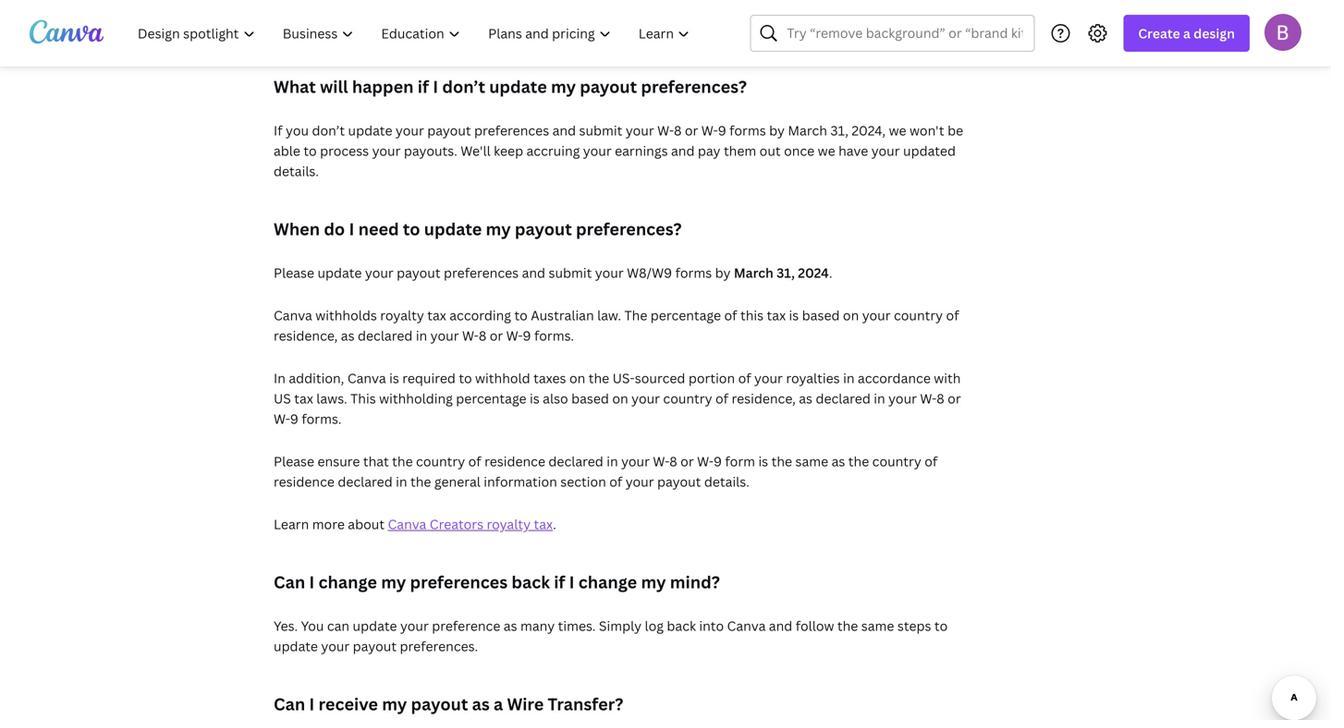 Task type: locate. For each thing, give the bounding box(es) containing it.
you
[[301, 617, 324, 635]]

country
[[894, 307, 943, 324], [663, 390, 713, 407], [416, 453, 465, 470], [873, 453, 922, 470]]

forms. inside in addition, canva is required to withhold taxes on the us-sourced portion of your royalties in accordance with us tax laws. this withholding percentage is also based on your country of residence, as declared in your w-8 or w-9 forms.
[[302, 410, 342, 428]]

payout inside "yes. you can update your preference as many times. simply log back into canva and follow the same steps to update your payout preferences."
[[353, 638, 397, 655]]

0 horizontal spatial forms
[[676, 264, 712, 282]]

1 horizontal spatial details.
[[705, 473, 750, 491]]

preferences?
[[641, 75, 747, 98], [576, 218, 682, 240]]

1 can from the top
[[274, 571, 305, 594]]

forms
[[730, 122, 766, 139], [676, 264, 712, 282]]

preferences up the keep
[[474, 122, 549, 139]]

when do i need to update my payout preferences?
[[274, 218, 682, 240]]

transfer?
[[548, 693, 624, 716]]

tax
[[427, 307, 446, 324], [767, 307, 786, 324], [294, 390, 313, 407], [534, 516, 553, 533]]

1 horizontal spatial if
[[554, 571, 565, 594]]

pay
[[698, 142, 721, 160]]

your down need
[[365, 264, 394, 282]]

1 horizontal spatial a
[[1184, 25, 1191, 42]]

my right receive
[[382, 693, 407, 716]]

don't up 'we'll'
[[442, 75, 485, 98]]

1 horizontal spatial same
[[862, 617, 895, 635]]

happen
[[352, 75, 414, 98]]

is up withholding at the bottom left
[[389, 369, 399, 387]]

top level navigation element
[[126, 15, 706, 52]]

0 horizontal spatial march
[[734, 264, 774, 282]]

update
[[489, 75, 547, 98], [348, 122, 393, 139], [424, 218, 482, 240], [318, 264, 362, 282], [353, 617, 397, 635], [274, 638, 318, 655]]

we
[[889, 122, 907, 139], [818, 142, 836, 160]]

1 vertical spatial 31,
[[777, 264, 795, 282]]

1 vertical spatial we
[[818, 142, 836, 160]]

0 vertical spatial march
[[788, 122, 828, 139]]

in
[[274, 369, 286, 387]]

back right log
[[667, 617, 696, 635]]

or down according
[[490, 327, 503, 344]]

1 vertical spatial based
[[572, 390, 609, 407]]

to right need
[[403, 218, 420, 240]]

preferences inside the 'if you don't update your payout preferences and submit your w-8 or w-9 forms by march 31, 2024, we won't be able to process your payouts. we'll keep accruing your earnings and pay them out once we have your updated details.'
[[474, 122, 549, 139]]

1 vertical spatial royalty
[[487, 516, 531, 533]]

can up the "yes."
[[274, 571, 305, 594]]

0 vertical spatial by
[[770, 122, 785, 139]]

1 vertical spatial forms.
[[302, 410, 342, 428]]

your up preferences.
[[400, 617, 429, 635]]

preferences for and
[[444, 264, 519, 282]]

0 vertical spatial can
[[274, 571, 305, 594]]

residence, inside canva withholds royalty tax according to australian law. the percentage of this tax is based on your country of residence, as declared in your w-8 or w-9 forms.
[[274, 327, 338, 344]]

or up pay
[[685, 122, 699, 139]]

same left steps
[[862, 617, 895, 635]]

0 vertical spatial 31,
[[831, 122, 849, 139]]

country down portion
[[663, 390, 713, 407]]

is right this
[[789, 307, 799, 324]]

canva inside in addition, canva is required to withhold taxes on the us-sourced portion of your royalties in accordance with us tax laws. this withholding percentage is also based on your country of residence, as declared in your w-8 or w-9 forms.
[[348, 369, 386, 387]]

on up accordance
[[843, 307, 859, 324]]

31,
[[831, 122, 849, 139], [777, 264, 795, 282]]

and up australian at the top of page
[[522, 264, 546, 282]]

tax down information
[[534, 516, 553, 533]]

2 change from the left
[[579, 571, 637, 594]]

won't
[[910, 122, 945, 139]]

please inside please ensure that the country of residence declared in your w-8 or w-9 form is the same as the country of residence declared in the general information section of your payout details.
[[274, 453, 314, 470]]

change
[[319, 571, 377, 594], [579, 571, 637, 594]]

9 inside please ensure that the country of residence declared in your w-8 or w-9 form is the same as the country of residence declared in the general information section of your payout details.
[[714, 453, 722, 470]]

2 vertical spatial preferences
[[410, 571, 508, 594]]

percentage
[[651, 307, 721, 324], [456, 390, 527, 407]]

forms right the "w8/w9"
[[676, 264, 712, 282]]

forms.
[[534, 327, 574, 344], [302, 410, 342, 428]]

payout inside please ensure that the country of residence declared in your w-8 or w-9 form is the same as the country of residence declared in the general information section of your payout details.
[[658, 473, 701, 491]]

1 vertical spatial details.
[[705, 473, 750, 491]]

1 vertical spatial same
[[862, 617, 895, 635]]

please update your payout preferences and submit your w8/w9 forms by march 31, 2024 .
[[274, 264, 833, 282]]

can
[[327, 617, 350, 635]]

same
[[796, 453, 829, 470], [862, 617, 895, 635]]

update up the withholds
[[318, 264, 362, 282]]

0 horizontal spatial same
[[796, 453, 829, 470]]

or down the with
[[948, 390, 961, 407]]

update inside the 'if you don't update your payout preferences and submit your w-8 or w-9 forms by march 31, 2024, we won't be able to process your payouts. we'll keep accruing your earnings and pay them out once we have your updated details.'
[[348, 122, 393, 139]]

the
[[589, 369, 610, 387], [392, 453, 413, 470], [772, 453, 793, 470], [849, 453, 870, 470], [411, 473, 431, 491], [838, 617, 859, 635]]

1 vertical spatial residence,
[[732, 390, 796, 407]]

0 vertical spatial residence
[[485, 453, 546, 470]]

march
[[788, 122, 828, 139], [734, 264, 774, 282]]

country up accordance
[[894, 307, 943, 324]]

royalty
[[380, 307, 424, 324], [487, 516, 531, 533]]

submit
[[579, 122, 623, 139], [549, 264, 592, 282]]

same right form
[[796, 453, 829, 470]]

submit up the earnings
[[579, 122, 623, 139]]

back
[[512, 571, 550, 594], [667, 617, 696, 635]]

1 horizontal spatial on
[[613, 390, 629, 407]]

0 horizontal spatial residence,
[[274, 327, 338, 344]]

8
[[674, 122, 682, 139], [479, 327, 487, 344], [937, 390, 945, 407], [670, 453, 678, 470]]

to
[[304, 142, 317, 160], [403, 218, 420, 240], [515, 307, 528, 324], [459, 369, 472, 387], [935, 617, 948, 635]]

to right steps
[[935, 617, 948, 635]]

1 horizontal spatial back
[[667, 617, 696, 635]]

0 horizontal spatial we
[[818, 142, 836, 160]]

or
[[685, 122, 699, 139], [490, 327, 503, 344], [948, 390, 961, 407], [681, 453, 694, 470]]

0 horizontal spatial if
[[418, 75, 429, 98]]

more
[[312, 516, 345, 533]]

1 vertical spatial percentage
[[456, 390, 527, 407]]

change up can
[[319, 571, 377, 594]]

0 horizontal spatial royalty
[[380, 307, 424, 324]]

your right section
[[626, 473, 654, 491]]

preferences up according
[[444, 264, 519, 282]]

by right the "w8/w9"
[[715, 264, 731, 282]]

design
[[1194, 25, 1235, 42]]

forms up the them
[[730, 122, 766, 139]]

canva right into
[[727, 617, 766, 635]]

0 vertical spatial preferences
[[474, 122, 549, 139]]

residence, inside in addition, canva is required to withhold taxes on the us-sourced portion of your royalties in accordance with us tax laws. this withholding percentage is also based on your country of residence, as declared in your w-8 or w-9 forms.
[[732, 390, 796, 407]]

your left the earnings
[[583, 142, 612, 160]]

0 horizontal spatial residence
[[274, 473, 335, 491]]

if
[[418, 75, 429, 98], [554, 571, 565, 594]]

don't
[[442, 75, 485, 98], [312, 122, 345, 139]]

log
[[645, 617, 664, 635]]

country down accordance
[[873, 453, 922, 470]]

please
[[274, 264, 314, 282], [274, 453, 314, 470]]

residence
[[485, 453, 546, 470], [274, 473, 335, 491]]

royalty right the withholds
[[380, 307, 424, 324]]

1 horizontal spatial based
[[802, 307, 840, 324]]

1 vertical spatial on
[[570, 369, 586, 387]]

please for please update your payout preferences and submit your w8/w9 forms by march 31, 2024 .
[[274, 264, 314, 282]]

0 horizontal spatial change
[[319, 571, 377, 594]]

that
[[363, 453, 389, 470]]

Try "remove background" or "brand kit" search field
[[787, 16, 1023, 51]]

canva left the withholds
[[274, 307, 312, 324]]

by
[[770, 122, 785, 139], [715, 264, 731, 282]]

2024
[[798, 264, 829, 282]]

do
[[324, 218, 345, 240]]

ensure
[[318, 453, 360, 470]]

to inside "yes. you can update your preference as many times. simply log back into canva and follow the same steps to update your payout preferences."
[[935, 617, 948, 635]]

0 vertical spatial forms.
[[534, 327, 574, 344]]

1 vertical spatial by
[[715, 264, 731, 282]]

back up "many"
[[512, 571, 550, 594]]

can i receive my payout as a wire transfer?
[[274, 693, 624, 716]]

1 vertical spatial back
[[667, 617, 696, 635]]

payout inside the 'if you don't update your payout preferences and submit your w-8 or w-9 forms by march 31, 2024, we won't be able to process your payouts. we'll keep accruing your earnings and pay them out once we have your updated details.'
[[427, 122, 471, 139]]

0 vertical spatial based
[[802, 307, 840, 324]]

bob builder image
[[1265, 14, 1302, 51]]

we'll
[[461, 142, 491, 160]]

0 horizontal spatial back
[[512, 571, 550, 594]]

as
[[341, 327, 355, 344], [799, 390, 813, 407], [832, 453, 846, 470], [504, 617, 517, 635], [472, 693, 490, 716]]

royalty inside canva withholds royalty tax according to australian law. the percentage of this tax is based on your country of residence, as declared in your w-8 or w-9 forms.
[[380, 307, 424, 324]]

of right portion
[[738, 369, 751, 387]]

0 vertical spatial same
[[796, 453, 829, 470]]

declared
[[358, 327, 413, 344], [816, 390, 871, 407], [549, 453, 604, 470], [338, 473, 393, 491]]

residence up information
[[485, 453, 546, 470]]

on
[[843, 307, 859, 324], [570, 369, 586, 387], [613, 390, 629, 407]]

1 horizontal spatial march
[[788, 122, 828, 139]]

we right 2024,
[[889, 122, 907, 139]]

0 vertical spatial on
[[843, 307, 859, 324]]

can i change my preferences back if i change my mind?
[[274, 571, 720, 594]]

9 up pay
[[718, 122, 727, 139]]

of left this
[[725, 307, 738, 324]]

when
[[274, 218, 320, 240]]

0 vertical spatial we
[[889, 122, 907, 139]]

please down when
[[274, 264, 314, 282]]

0 horizontal spatial details.
[[274, 162, 319, 180]]

1 horizontal spatial royalty
[[487, 516, 531, 533]]

0 vertical spatial a
[[1184, 25, 1191, 42]]

your
[[396, 122, 424, 139], [626, 122, 654, 139], [372, 142, 401, 160], [583, 142, 612, 160], [872, 142, 900, 160], [365, 264, 394, 282], [595, 264, 624, 282], [863, 307, 891, 324], [431, 327, 459, 344], [755, 369, 783, 387], [632, 390, 660, 407], [889, 390, 917, 407], [622, 453, 650, 470], [626, 473, 654, 491], [400, 617, 429, 635], [321, 638, 350, 655]]

to right able
[[304, 142, 317, 160]]

0 vertical spatial residence,
[[274, 327, 338, 344]]

0 vertical spatial royalty
[[380, 307, 424, 324]]

with
[[934, 369, 961, 387]]

1 vertical spatial please
[[274, 453, 314, 470]]

your down accordance
[[889, 390, 917, 407]]

2 please from the top
[[274, 453, 314, 470]]

0 vertical spatial back
[[512, 571, 550, 594]]

1 horizontal spatial by
[[770, 122, 785, 139]]

and
[[553, 122, 576, 139], [671, 142, 695, 160], [522, 264, 546, 282], [769, 617, 793, 635]]

0 vertical spatial submit
[[579, 122, 623, 139]]

9 inside the 'if you don't update your payout preferences and submit your w-8 or w-9 forms by march 31, 2024, we won't be able to process your payouts. we'll keep accruing your earnings and pay them out once we have your updated details.'
[[718, 122, 727, 139]]

based down 2024
[[802, 307, 840, 324]]

1 horizontal spatial change
[[579, 571, 637, 594]]

what
[[274, 75, 316, 98]]

and left pay
[[671, 142, 695, 160]]

1 vertical spatial march
[[734, 264, 774, 282]]

1 please from the top
[[274, 264, 314, 282]]

in addition, canva is required to withhold taxes on the us-sourced portion of your royalties in accordance with us tax laws. this withholding percentage is also based on your country of residence, as declared in your w-8 or w-9 forms.
[[274, 369, 961, 428]]

2 horizontal spatial on
[[843, 307, 859, 324]]

as inside "yes. you can update your preference as many times. simply log back into canva and follow the same steps to update your payout preferences."
[[504, 617, 517, 635]]

please left ensure
[[274, 453, 314, 470]]

based
[[802, 307, 840, 324], [572, 390, 609, 407]]

1 vertical spatial don't
[[312, 122, 345, 139]]

1 vertical spatial a
[[494, 693, 503, 716]]

0 horizontal spatial percentage
[[456, 390, 527, 407]]

0 vertical spatial forms
[[730, 122, 766, 139]]

of up the general
[[469, 453, 481, 470]]

form
[[725, 453, 756, 470]]

declared down royalties
[[816, 390, 871, 407]]

9 left form
[[714, 453, 722, 470]]

0 horizontal spatial forms.
[[302, 410, 342, 428]]

update right can
[[353, 617, 397, 635]]

preferences up preference
[[410, 571, 508, 594]]

residence down ensure
[[274, 473, 335, 491]]

details. down form
[[705, 473, 750, 491]]

preferences for back
[[410, 571, 508, 594]]

the down accordance
[[849, 453, 870, 470]]

percentage inside canva withholds royalty tax according to australian law. the percentage of this tax is based on your country of residence, as declared in your w-8 or w-9 forms.
[[651, 307, 721, 324]]

details. down able
[[274, 162, 319, 180]]

0 vertical spatial please
[[274, 264, 314, 282]]

1 horizontal spatial 31,
[[831, 122, 849, 139]]

in
[[416, 327, 427, 344], [843, 369, 855, 387], [874, 390, 886, 407], [607, 453, 618, 470], [396, 473, 407, 491]]

you
[[286, 122, 309, 139]]

0 vertical spatial percentage
[[651, 307, 721, 324]]

on down us-
[[613, 390, 629, 407]]

update up process
[[348, 122, 393, 139]]

1 horizontal spatial forms.
[[534, 327, 574, 344]]

forms. down australian at the top of page
[[534, 327, 574, 344]]

and left follow
[[769, 617, 793, 635]]

0 vertical spatial details.
[[274, 162, 319, 180]]

to right 'required'
[[459, 369, 472, 387]]

withholds
[[316, 307, 377, 324]]

0 horizontal spatial don't
[[312, 122, 345, 139]]

0 horizontal spatial based
[[572, 390, 609, 407]]

details.
[[274, 162, 319, 180], [705, 473, 750, 491]]

the inside in addition, canva is required to withhold taxes on the us-sourced portion of your royalties in accordance with us tax laws. this withholding percentage is also based on your country of residence, as declared in your w-8 or w-9 forms.
[[589, 369, 610, 387]]

1 horizontal spatial percentage
[[651, 307, 721, 324]]

1 vertical spatial .
[[553, 516, 557, 533]]

if
[[274, 122, 283, 139]]

the left us-
[[589, 369, 610, 387]]

if you don't update your payout preferences and submit your w-8 or w-9 forms by march 31, 2024, we won't be able to process your payouts. we'll keep accruing your earnings and pay them out once we have your updated details.
[[274, 122, 964, 180]]

forms. inside canva withholds royalty tax according to australian law. the percentage of this tax is based on your country of residence, as declared in your w-8 or w-9 forms.
[[534, 327, 574, 344]]

31, left 2024
[[777, 264, 795, 282]]

1 horizontal spatial .
[[829, 264, 833, 282]]

of up the with
[[947, 307, 960, 324]]

payout
[[580, 75, 637, 98], [427, 122, 471, 139], [515, 218, 572, 240], [397, 264, 441, 282], [658, 473, 701, 491], [353, 638, 397, 655], [411, 693, 468, 716]]

1 horizontal spatial don't
[[442, 75, 485, 98]]

please for please ensure that the country of residence declared in your w-8 or w-9 form is the same as the country of residence declared in the general information section of your payout details.
[[274, 453, 314, 470]]

residence, up the addition,
[[274, 327, 338, 344]]

1 vertical spatial preferences
[[444, 264, 519, 282]]

1 horizontal spatial residence,
[[732, 390, 796, 407]]

can for can i change my preferences back if i change my mind?
[[274, 571, 305, 594]]

tax right us
[[294, 390, 313, 407]]

0 vertical spatial .
[[829, 264, 833, 282]]

2 can from the top
[[274, 693, 305, 716]]

9 inside in addition, canva is required to withhold taxes on the us-sourced portion of your royalties in accordance with us tax laws. this withholding percentage is also based on your country of residence, as declared in your w-8 or w-9 forms.
[[290, 410, 299, 428]]

simply
[[599, 617, 642, 635]]

1 horizontal spatial forms
[[730, 122, 766, 139]]

a left 'wire' on the bottom
[[494, 693, 503, 716]]

2 vertical spatial on
[[613, 390, 629, 407]]

wire
[[507, 693, 544, 716]]

can left receive
[[274, 693, 305, 716]]

9 down australian at the top of page
[[523, 327, 531, 344]]

8 inside in addition, canva is required to withhold taxes on the us-sourced portion of your royalties in accordance with us tax laws. this withholding percentage is also based on your country of residence, as declared in your w-8 or w-9 forms.
[[937, 390, 945, 407]]

to right according
[[515, 307, 528, 324]]

preferences? up pay
[[641, 75, 747, 98]]

in up 'required'
[[416, 327, 427, 344]]

1 vertical spatial can
[[274, 693, 305, 716]]

information
[[484, 473, 557, 491]]

australian
[[531, 307, 594, 324]]

submit up australian at the top of page
[[549, 264, 592, 282]]

receive
[[319, 693, 378, 716]]

addition,
[[289, 369, 344, 387]]

this
[[351, 390, 376, 407]]

earnings
[[615, 142, 668, 160]]

of
[[725, 307, 738, 324], [947, 307, 960, 324], [738, 369, 751, 387], [716, 390, 729, 407], [469, 453, 481, 470], [925, 453, 938, 470], [610, 473, 623, 491]]

march up this
[[734, 264, 774, 282]]



Task type: vqa. For each thing, say whether or not it's contained in the screenshot.
and
yes



Task type: describe. For each thing, give the bounding box(es) containing it.
and inside "yes. you can update your preference as many times. simply log back into canva and follow the same steps to update your payout preferences."
[[769, 617, 793, 635]]

8 inside canva withholds royalty tax according to australian law. the percentage of this tax is based on your country of residence, as declared in your w-8 or w-9 forms.
[[479, 327, 487, 344]]

create a design button
[[1124, 15, 1250, 52]]

9 inside canva withholds royalty tax according to australian law. the percentage of this tax is based on your country of residence, as declared in your w-8 or w-9 forms.
[[523, 327, 531, 344]]

law.
[[597, 307, 621, 324]]

the right that
[[392, 453, 413, 470]]

or inside canva withholds royalty tax according to australian law. the percentage of this tax is based on your country of residence, as declared in your w-8 or w-9 forms.
[[490, 327, 503, 344]]

country inside canva withholds royalty tax according to australian law. the percentage of this tax is based on your country of residence, as declared in your w-8 or w-9 forms.
[[894, 307, 943, 324]]

or inside in addition, canva is required to withhold taxes on the us-sourced portion of your royalties in accordance with us tax laws. this withholding percentage is also based on your country of residence, as declared in your w-8 or w-9 forms.
[[948, 390, 961, 407]]

your down 2024,
[[872, 142, 900, 160]]

i right do
[[349, 218, 355, 240]]

1 vertical spatial submit
[[549, 264, 592, 282]]

creators
[[430, 516, 484, 533]]

the left the general
[[411, 473, 431, 491]]

in right royalties
[[843, 369, 855, 387]]

declared up section
[[549, 453, 604, 470]]

can for can i receive my payout as a wire transfer?
[[274, 693, 305, 716]]

of down the with
[[925, 453, 938, 470]]

1 horizontal spatial residence
[[485, 453, 546, 470]]

2024,
[[852, 122, 886, 139]]

8 inside the 'if you don't update your payout preferences and submit your w-8 or w-9 forms by march 31, 2024, we won't be able to process your payouts. we'll keep accruing your earnings and pay them out once we have your updated details.'
[[674, 122, 682, 139]]

payouts.
[[404, 142, 458, 160]]

in down accordance
[[874, 390, 886, 407]]

my up please update your payout preferences and submit your w8/w9 forms by march 31, 2024 .
[[486, 218, 511, 240]]

percentage inside in addition, canva is required to withhold taxes on the us-sourced portion of your royalties in accordance with us tax laws. this withholding percentage is also based on your country of residence, as declared in your w-8 or w-9 forms.
[[456, 390, 527, 407]]

about
[[348, 516, 385, 533]]

is left the also
[[530, 390, 540, 407]]

same inside please ensure that the country of residence declared in your w-8 or w-9 form is the same as the country of residence declared in the general information section of your payout details.
[[796, 453, 829, 470]]

accordance
[[858, 369, 931, 387]]

0 vertical spatial if
[[418, 75, 429, 98]]

create
[[1139, 25, 1181, 42]]

have
[[839, 142, 869, 160]]

declared inside in addition, canva is required to withhold taxes on the us-sourced portion of your royalties in accordance with us tax laws. this withholding percentage is also based on your country of residence, as declared in your w-8 or w-9 forms.
[[816, 390, 871, 407]]

tax inside in addition, canva is required to withhold taxes on the us-sourced portion of your royalties in accordance with us tax laws. this withholding percentage is also based on your country of residence, as declared in your w-8 or w-9 forms.
[[294, 390, 313, 407]]

w8/w9
[[627, 264, 672, 282]]

march inside the 'if you don't update your payout preferences and submit your w-8 or w-9 forms by march 31, 2024, we won't be able to process your payouts. we'll keep accruing your earnings and pay them out once we have your updated details.'
[[788, 122, 828, 139]]

don't inside the 'if you don't update your payout preferences and submit your w-8 or w-9 forms by march 31, 2024, we won't be able to process your payouts. we'll keep accruing your earnings and pay them out once we have your updated details.'
[[312, 122, 345, 139]]

royalties
[[786, 369, 840, 387]]

as inside please ensure that the country of residence declared in your w-8 or w-9 form is the same as the country of residence declared in the general information section of your payout details.
[[832, 453, 846, 470]]

learn more about canva creators royalty tax .
[[274, 516, 557, 533]]

keep
[[494, 142, 523, 160]]

canva withholds royalty tax according to australian law. the percentage of this tax is based on your country of residence, as declared in your w-8 or w-9 forms.
[[274, 307, 960, 344]]

based inside in addition, canva is required to withhold taxes on the us-sourced portion of your royalties in accordance with us tax laws. this withholding percentage is also based on your country of residence, as declared in your w-8 or w-9 forms.
[[572, 390, 609, 407]]

us
[[274, 390, 291, 407]]

1 vertical spatial residence
[[274, 473, 335, 491]]

or inside the 'if you don't update your payout preferences and submit your w-8 or w-9 forms by march 31, 2024, we won't be able to process your payouts. we'll keep accruing your earnings and pay them out once we have your updated details.'
[[685, 122, 699, 139]]

your up the earnings
[[626, 122, 654, 139]]

country up the general
[[416, 453, 465, 470]]

your up payouts.
[[396, 122, 424, 139]]

also
[[543, 390, 568, 407]]

your down in addition, canva is required to withhold taxes on the us-sourced portion of your royalties in accordance with us tax laws. this withholding percentage is also based on your country of residence, as declared in your w-8 or w-9 forms.
[[622, 453, 650, 470]]

withholding
[[379, 390, 453, 407]]

preferences.
[[400, 638, 478, 655]]

my up accruing
[[551, 75, 576, 98]]

create a design
[[1139, 25, 1235, 42]]

to inside in addition, canva is required to withhold taxes on the us-sourced portion of your royalties in accordance with us tax laws. this withholding percentage is also based on your country of residence, as declared in your w-8 or w-9 forms.
[[459, 369, 472, 387]]

follow
[[796, 617, 835, 635]]

updated
[[904, 142, 956, 160]]

accruing
[[527, 142, 580, 160]]

process
[[320, 142, 369, 160]]

in up the learn more about canva creators royalty tax .
[[396, 473, 407, 491]]

able
[[274, 142, 300, 160]]

0 horizontal spatial by
[[715, 264, 731, 282]]

portion
[[689, 369, 735, 387]]

as inside canva withholds royalty tax according to australian law. the percentage of this tax is based on your country of residence, as declared in your w-8 or w-9 forms.
[[341, 327, 355, 344]]

declared down that
[[338, 473, 393, 491]]

a inside dropdown button
[[1184, 25, 1191, 42]]

general
[[435, 473, 481, 491]]

declared inside canva withholds royalty tax according to australian law. the percentage of this tax is based on your country of residence, as declared in your w-8 or w-9 forms.
[[358, 327, 413, 344]]

0 horizontal spatial 31,
[[777, 264, 795, 282]]

the inside "yes. you can update your preference as many times. simply log back into canva and follow the same steps to update your payout preferences."
[[838, 617, 859, 635]]

preference
[[432, 617, 501, 635]]

i up you
[[309, 571, 315, 594]]

according
[[450, 307, 511, 324]]

in down in addition, canva is required to withhold taxes on the us-sourced portion of your royalties in accordance with us tax laws. this withholding percentage is also based on your country of residence, as declared in your w-8 or w-9 forms.
[[607, 453, 618, 470]]

i up times.
[[569, 571, 575, 594]]

0 vertical spatial preferences?
[[641, 75, 747, 98]]

by inside the 'if you don't update your payout preferences and submit your w-8 or w-9 forms by march 31, 2024, we won't be able to process your payouts. we'll keep accruing your earnings and pay them out once we have your updated details.'
[[770, 122, 785, 139]]

1 vertical spatial if
[[554, 571, 565, 594]]

on inside canva withholds royalty tax according to australian law. the percentage of this tax is based on your country of residence, as declared in your w-8 or w-9 forms.
[[843, 307, 859, 324]]

once
[[784, 142, 815, 160]]

learn
[[274, 516, 309, 533]]

need
[[358, 218, 399, 240]]

your down can
[[321, 638, 350, 655]]

0 horizontal spatial a
[[494, 693, 503, 716]]

your up accordance
[[863, 307, 891, 324]]

us-
[[613, 369, 635, 387]]

canva creators royalty tax link
[[388, 516, 553, 533]]

your down sourced
[[632, 390, 660, 407]]

your left royalties
[[755, 369, 783, 387]]

update up the keep
[[489, 75, 547, 98]]

yes.
[[274, 617, 298, 635]]

update down the "yes."
[[274, 638, 318, 655]]

be
[[948, 122, 964, 139]]

laws.
[[317, 390, 347, 407]]

withhold
[[475, 369, 530, 387]]

is inside canva withholds royalty tax according to australian law. the percentage of this tax is based on your country of residence, as declared in your w-8 or w-9 forms.
[[789, 307, 799, 324]]

submit inside the 'if you don't update your payout preferences and submit your w-8 or w-9 forms by march 31, 2024, we won't be able to process your payouts. we'll keep accruing your earnings and pay them out once we have your updated details.'
[[579, 122, 623, 139]]

as inside in addition, canva is required to withhold taxes on the us-sourced portion of your royalties in accordance with us tax laws. this withholding percentage is also based on your country of residence, as declared in your w-8 or w-9 forms.
[[799, 390, 813, 407]]

many
[[521, 617, 555, 635]]

details. inside the 'if you don't update your payout preferences and submit your w-8 or w-9 forms by march 31, 2024, we won't be able to process your payouts. we'll keep accruing your earnings and pay them out once we have your updated details.'
[[274, 162, 319, 180]]

into
[[700, 617, 724, 635]]

the
[[625, 307, 648, 324]]

section
[[561, 473, 606, 491]]

update right need
[[424, 218, 482, 240]]

based inside canva withholds royalty tax according to australian law. the percentage of this tax is based on your country of residence, as declared in your w-8 or w-9 forms.
[[802, 307, 840, 324]]

0 horizontal spatial on
[[570, 369, 586, 387]]

of right section
[[610, 473, 623, 491]]

of down portion
[[716, 390, 729, 407]]

canva inside canva withholds royalty tax according to australian law. the percentage of this tax is based on your country of residence, as declared in your w-8 or w-9 forms.
[[274, 307, 312, 324]]

out
[[760, 142, 781, 160]]

the right form
[[772, 453, 793, 470]]

1 vertical spatial preferences?
[[576, 218, 682, 240]]

0 vertical spatial don't
[[442, 75, 485, 98]]

my down the learn more about canva creators royalty tax .
[[381, 571, 406, 594]]

steps
[[898, 617, 932, 635]]

country inside in addition, canva is required to withhold taxes on the us-sourced portion of your royalties in accordance with us tax laws. this withholding percentage is also based on your country of residence, as declared in your w-8 or w-9 forms.
[[663, 390, 713, 407]]

required
[[402, 369, 456, 387]]

tax right this
[[767, 307, 786, 324]]

to inside the 'if you don't update your payout preferences and submit your w-8 or w-9 forms by march 31, 2024, we won't be able to process your payouts. we'll keep accruing your earnings and pay them out once we have your updated details.'
[[304, 142, 317, 160]]

forms inside the 'if you don't update your payout preferences and submit your w-8 or w-9 forms by march 31, 2024, we won't be able to process your payouts. we'll keep accruing your earnings and pay them out once we have your updated details.'
[[730, 122, 766, 139]]

sourced
[[635, 369, 686, 387]]

details. inside please ensure that the country of residence declared in your w-8 or w-9 form is the same as the country of residence declared in the general information section of your payout details.
[[705, 473, 750, 491]]

your left the "w8/w9"
[[595, 264, 624, 282]]

my left the mind?
[[641, 571, 666, 594]]

mind?
[[670, 571, 720, 594]]

yes. you can update your preference as many times. simply log back into canva and follow the same steps to update your payout preferences.
[[274, 617, 948, 655]]

1 horizontal spatial we
[[889, 122, 907, 139]]

is inside please ensure that the country of residence declared in your w-8 or w-9 form is the same as the country of residence declared in the general information section of your payout details.
[[759, 453, 769, 470]]

will
[[320, 75, 348, 98]]

your right process
[[372, 142, 401, 160]]

i right happen
[[433, 75, 438, 98]]

or inside please ensure that the country of residence declared in your w-8 or w-9 form is the same as the country of residence declared in the general information section of your payout details.
[[681, 453, 694, 470]]

to inside canva withholds royalty tax according to australian law. the percentage of this tax is based on your country of residence, as declared in your w-8 or w-9 forms.
[[515, 307, 528, 324]]

31, inside the 'if you don't update your payout preferences and submit your w-8 or w-9 forms by march 31, 2024, we won't be able to process your payouts. we'll keep accruing your earnings and pay them out once we have your updated details.'
[[831, 122, 849, 139]]

tax left according
[[427, 307, 446, 324]]

8 inside please ensure that the country of residence declared in your w-8 or w-9 form is the same as the country of residence declared in the general information section of your payout details.
[[670, 453, 678, 470]]

times.
[[558, 617, 596, 635]]

and up accruing
[[553, 122, 576, 139]]

0 horizontal spatial .
[[553, 516, 557, 533]]

back inside "yes. you can update your preference as many times. simply log back into canva and follow the same steps to update your payout preferences."
[[667, 617, 696, 635]]

1 change from the left
[[319, 571, 377, 594]]

same inside "yes. you can update your preference as many times. simply log back into canva and follow the same steps to update your payout preferences."
[[862, 617, 895, 635]]

in inside canva withholds royalty tax according to australian law. the percentage of this tax is based on your country of residence, as declared in your w-8 or w-9 forms.
[[416, 327, 427, 344]]

this
[[741, 307, 764, 324]]

canva inside "yes. you can update your preference as many times. simply log back into canva and follow the same steps to update your payout preferences."
[[727, 617, 766, 635]]

please ensure that the country of residence declared in your w-8 or w-9 form is the same as the country of residence declared in the general information section of your payout details.
[[274, 453, 938, 491]]

1 vertical spatial forms
[[676, 264, 712, 282]]

what will happen if i don't update my payout preferences?
[[274, 75, 747, 98]]

your down according
[[431, 327, 459, 344]]

canva right 'about'
[[388, 516, 427, 533]]

them
[[724, 142, 757, 160]]

i left receive
[[309, 693, 315, 716]]

taxes
[[534, 369, 566, 387]]



